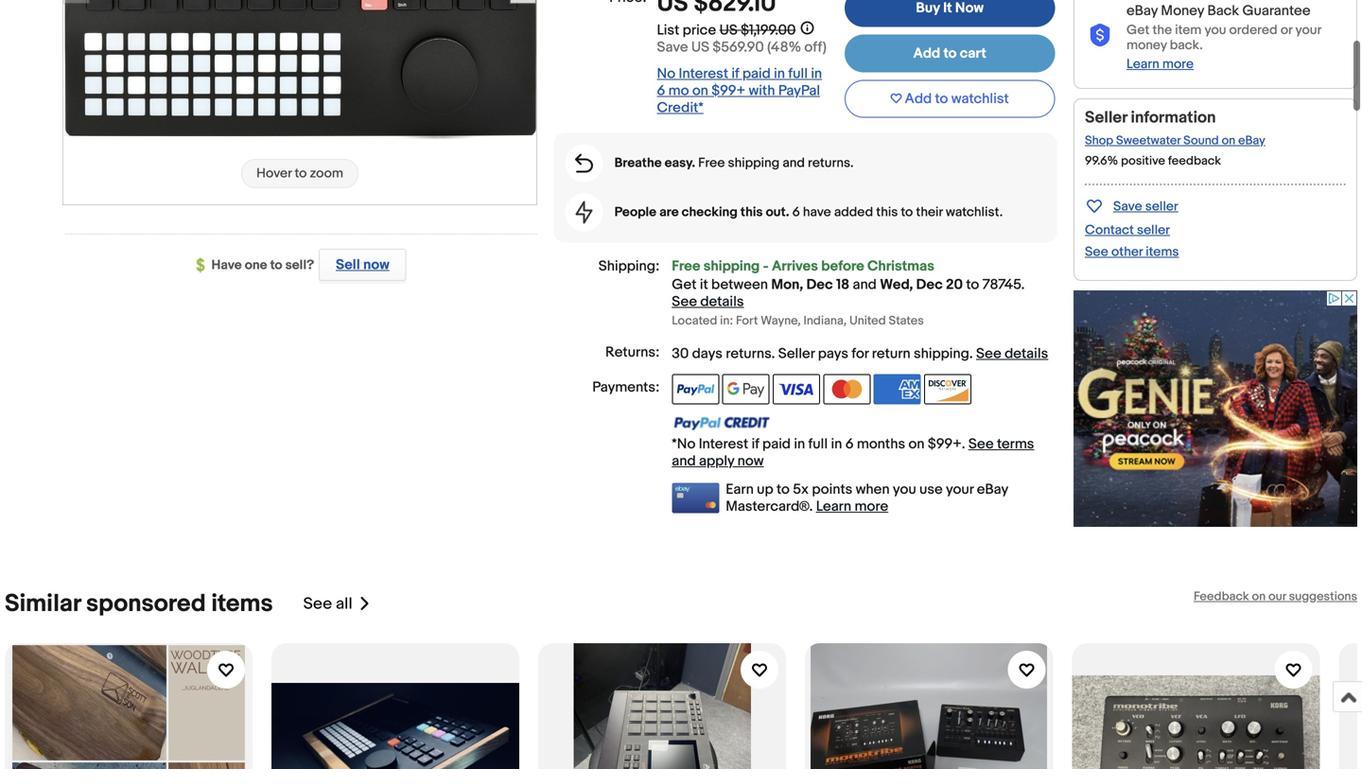 Task type: locate. For each thing, give the bounding box(es) containing it.
and left returns.
[[783, 155, 805, 171]]

on right mo
[[692, 82, 708, 99]]

add to watchlist
[[905, 90, 1009, 107]]

0 horizontal spatial you
[[893, 481, 916, 498]]

feedback on our suggestions link
[[1194, 589, 1358, 604]]

to inside the add to watchlist button
[[935, 90, 948, 107]]

full down "(48%"
[[788, 65, 808, 82]]

0 horizontal spatial details
[[700, 293, 744, 310]]

to left 5x
[[777, 481, 790, 498]]

2 vertical spatial with details__icon image
[[576, 201, 593, 224]]

0 horizontal spatial .
[[772, 345, 775, 362]]

master card image
[[823, 374, 871, 404]]

back.
[[1170, 37, 1203, 53]]

get left the
[[1127, 22, 1150, 38]]

0 horizontal spatial learn more link
[[816, 498, 888, 515]]

1 vertical spatial interest
[[699, 436, 749, 453]]

1 horizontal spatial if
[[752, 436, 759, 453]]

interest inside no interest if paid in full in 6 mo on $99+ with paypal credit*
[[679, 65, 728, 82]]

see inside see terms and apply now
[[969, 436, 994, 453]]

details down 78745
[[1005, 345, 1048, 362]]

wed,
[[880, 276, 913, 293]]

learn right 5x
[[816, 498, 852, 515]]

2 vertical spatial and
[[672, 453, 696, 470]]

interest down paypal credit image
[[699, 436, 749, 453]]

seller up the shop
[[1085, 108, 1127, 127]]

1 horizontal spatial full
[[808, 436, 828, 453]]

on inside seller information shop sweetwater sound on ebay 99.6% positive feedback
[[1222, 133, 1236, 148]]

1 vertical spatial seller
[[1137, 222, 1170, 238]]

6 right out.
[[792, 204, 800, 220]]

full up points
[[808, 436, 828, 453]]

paypal
[[778, 82, 820, 99]]

learn more
[[816, 498, 888, 515]]

more inside ebay money back guarantee get the item you ordered or your money back. learn more
[[1163, 56, 1194, 72]]

returns:
[[606, 344, 660, 361]]

items right other on the right top of the page
[[1146, 244, 1179, 260]]

0 vertical spatial with details__icon image
[[1089, 24, 1112, 47]]

2 vertical spatial shipping
[[914, 345, 970, 362]]

to inside free shipping - arrives before christmas get it between mon, dec 18 and wed, dec 20 to 78745 . see details located in: fort wayne, indiana, united states
[[966, 276, 979, 293]]

main content
[[554, 0, 1057, 515]]

sell
[[336, 256, 360, 273]]

6 left months
[[845, 436, 854, 453]]

0 vertical spatial more
[[1163, 56, 1194, 72]]

0 horizontal spatial now
[[363, 256, 389, 273]]

ebay inside seller information shop sweetwater sound on ebay 99.6% positive feedback
[[1238, 133, 1266, 148]]

ebay right sound
[[1238, 133, 1266, 148]]

now up earn
[[738, 453, 764, 470]]

0 vertical spatial items
[[1146, 244, 1179, 260]]

free up it
[[672, 258, 700, 275]]

see inside free shipping - arrives before christmas get it between mon, dec 18 and wed, dec 20 to 78745 . see details located in: fort wayne, indiana, united states
[[672, 293, 697, 310]]

to left cart
[[944, 45, 957, 62]]

get inside free shipping - arrives before christmas get it between mon, dec 18 and wed, dec 20 to 78745 . see details located in: fort wayne, indiana, united states
[[672, 276, 697, 293]]

seller inside button
[[1145, 198, 1178, 215]]

their
[[916, 204, 943, 220]]

6 left mo
[[657, 82, 665, 99]]

your right or
[[1296, 22, 1321, 38]]

1 vertical spatial see details link
[[976, 345, 1048, 362]]

save inside main content
[[657, 39, 688, 56]]

1 horizontal spatial ebay
[[1127, 2, 1158, 19]]

0 horizontal spatial this
[[741, 204, 763, 220]]

0 vertical spatial add
[[913, 45, 940, 62]]

0 vertical spatial ebay
[[1127, 2, 1158, 19]]

christmas
[[868, 258, 935, 275]]

learn more link down money
[[1127, 56, 1194, 72]]

details up in:
[[700, 293, 744, 310]]

dec left 18
[[807, 276, 833, 293]]

sell?
[[285, 257, 314, 273]]

months
[[857, 436, 905, 453]]

seller inside main content
[[778, 345, 815, 362]]

0 vertical spatial learn
[[1127, 56, 1160, 72]]

2 horizontal spatial and
[[853, 276, 877, 293]]

full for mo
[[788, 65, 808, 82]]

0 vertical spatial details
[[700, 293, 744, 310]]

with details__icon image for breathe easy.
[[575, 154, 593, 173]]

30
[[672, 345, 689, 362]]

united
[[849, 314, 886, 328]]

. down wayne,
[[772, 345, 775, 362]]

us right the list
[[691, 39, 710, 56]]

more inside main content
[[855, 498, 888, 515]]

1 vertical spatial get
[[672, 276, 697, 293]]

0 vertical spatial now
[[363, 256, 389, 273]]

ebay inside "earn up to 5x points when you use your ebay mastercard®."
[[977, 481, 1008, 498]]

0 horizontal spatial your
[[946, 481, 974, 498]]

1 vertical spatial and
[[853, 276, 877, 293]]

on right sound
[[1222, 133, 1236, 148]]

2 this from the left
[[876, 204, 898, 220]]

1 vertical spatial free
[[672, 258, 700, 275]]

seller inside contact seller see other items
[[1137, 222, 1170, 238]]

see up located
[[672, 293, 697, 310]]

1 vertical spatial your
[[946, 481, 974, 498]]

get inside ebay money back guarantee get the item you ordered or your money back. learn more
[[1127, 22, 1150, 38]]

1 vertical spatial with details__icon image
[[575, 154, 593, 173]]

6 inside no interest if paid in full in 6 mo on $99+ with paypal credit*
[[657, 82, 665, 99]]

and
[[783, 155, 805, 171], [853, 276, 877, 293], [672, 453, 696, 470]]

ebay up the
[[1127, 2, 1158, 19]]

2 dec from the left
[[916, 276, 943, 293]]

guarantee
[[1243, 2, 1311, 19]]

up
[[757, 481, 774, 498]]

see details link
[[672, 293, 744, 310], [976, 345, 1048, 362]]

save seller button
[[1085, 195, 1178, 216]]

with details__icon image
[[1089, 24, 1112, 47], [575, 154, 593, 173], [576, 201, 593, 224]]

1 vertical spatial paid
[[763, 436, 791, 453]]

mo
[[668, 82, 689, 99]]

paid inside no interest if paid in full in 6 mo on $99+ with paypal credit*
[[742, 65, 771, 82]]

add down 'add to cart' link
[[905, 90, 932, 107]]

get
[[1127, 22, 1150, 38], [672, 276, 697, 293]]

see all link
[[303, 589, 371, 618]]

credit*
[[657, 99, 704, 116]]

learn down money
[[1127, 56, 1160, 72]]

0 horizontal spatial get
[[672, 276, 697, 293]]

shipping inside free shipping - arrives before christmas get it between mon, dec 18 and wed, dec 20 to 78745 . see details located in: fort wayne, indiana, united states
[[704, 258, 760, 275]]

*no interest if paid in full in 6 months on $99+.
[[672, 436, 969, 453]]

in
[[774, 65, 785, 82], [811, 65, 822, 82], [794, 436, 805, 453], [831, 436, 842, 453]]

paid down save us $569.90 (48% off)
[[742, 65, 771, 82]]

2 horizontal spatial ebay
[[1238, 133, 1266, 148]]

see left all
[[303, 594, 332, 614]]

if
[[732, 65, 739, 82], [752, 436, 759, 453]]

and inside free shipping - arrives before christmas get it between mon, dec 18 and wed, dec 20 to 78745 . see details located in: fort wayne, indiana, united states
[[853, 276, 877, 293]]

more right points
[[855, 498, 888, 515]]

off)
[[805, 39, 827, 56]]

you left use
[[893, 481, 916, 498]]

on left "$99+."
[[909, 436, 925, 453]]

0 vertical spatial your
[[1296, 22, 1321, 38]]

see down the contact
[[1085, 244, 1109, 260]]

shipping up "discover" image
[[914, 345, 970, 362]]

$99+
[[712, 82, 746, 99]]

points
[[812, 481, 853, 498]]

on
[[692, 82, 708, 99], [1222, 133, 1236, 148], [909, 436, 925, 453], [1252, 589, 1266, 604]]

0 horizontal spatial dec
[[807, 276, 833, 293]]

paid up up
[[763, 436, 791, 453]]

your
[[1296, 22, 1321, 38], [946, 481, 974, 498]]

seller down save seller
[[1137, 222, 1170, 238]]

1 vertical spatial learn more link
[[816, 498, 888, 515]]

learn inside main content
[[816, 498, 852, 515]]

seller
[[1145, 198, 1178, 215], [1137, 222, 1170, 238]]

1 vertical spatial shipping
[[704, 258, 760, 275]]

*no
[[672, 436, 696, 453]]

american express image
[[874, 374, 921, 404]]

this
[[741, 204, 763, 220], [876, 204, 898, 220]]

free inside free shipping - arrives before christmas get it between mon, dec 18 and wed, dec 20 to 78745 . see details located in: fort wayne, indiana, united states
[[672, 258, 700, 275]]

this left out.
[[741, 204, 763, 220]]

see details link down 78745
[[976, 345, 1048, 362]]

1 horizontal spatial this
[[876, 204, 898, 220]]

1 vertical spatial ebay
[[1238, 133, 1266, 148]]

99.6%
[[1085, 154, 1118, 168]]

1 horizontal spatial get
[[1127, 22, 1150, 38]]

1 vertical spatial more
[[855, 498, 888, 515]]

1 horizontal spatial and
[[783, 155, 805, 171]]

0 horizontal spatial ebay
[[977, 481, 1008, 498]]

and left apply
[[672, 453, 696, 470]]

discover image
[[924, 374, 972, 404]]

dollar sign image
[[196, 258, 211, 273]]

2 horizontal spatial .
[[1021, 276, 1025, 293]]

0 vertical spatial paid
[[742, 65, 771, 82]]

this right the added
[[876, 204, 898, 220]]

save up 'contact seller' link
[[1113, 198, 1142, 215]]

now right sell
[[363, 256, 389, 273]]

1 horizontal spatial details
[[1005, 345, 1048, 362]]

more
[[1163, 56, 1194, 72], [855, 498, 888, 515]]

to left watchlist
[[935, 90, 948, 107]]

1 horizontal spatial dec
[[916, 276, 943, 293]]

. inside free shipping - arrives before christmas get it between mon, dec 18 and wed, dec 20 to 78745 . see details located in: fort wayne, indiana, united states
[[1021, 276, 1025, 293]]

0 horizontal spatial learn
[[816, 498, 852, 515]]

1 vertical spatial if
[[752, 436, 759, 453]]

save for save us $569.90 (48% off)
[[657, 39, 688, 56]]

shipping up between
[[704, 258, 760, 275]]

if down paypal credit image
[[752, 436, 759, 453]]

if down $569.90
[[732, 65, 739, 82]]

learn more link
[[1127, 56, 1194, 72], [816, 498, 888, 515]]

1 vertical spatial save
[[1113, 198, 1142, 215]]

1 horizontal spatial save
[[1113, 198, 1142, 215]]

feedback on our suggestions
[[1194, 589, 1358, 604]]

0 vertical spatial see details link
[[672, 293, 744, 310]]

1 vertical spatial learn
[[816, 498, 852, 515]]

similar
[[5, 589, 81, 618]]

you inside "earn up to 5x points when you use your ebay mastercard®."
[[893, 481, 916, 498]]

see inside contact seller see other items
[[1085, 244, 1109, 260]]

0 horizontal spatial if
[[732, 65, 739, 82]]

1 vertical spatial add
[[905, 90, 932, 107]]

with details__icon image left breathe
[[575, 154, 593, 173]]

1 vertical spatial details
[[1005, 345, 1048, 362]]

1 horizontal spatial you
[[1205, 22, 1226, 38]]

0 horizontal spatial 6
[[657, 82, 665, 99]]

0 horizontal spatial see details link
[[672, 293, 744, 310]]

with details__icon image for people are checking this out.
[[576, 201, 593, 224]]

1 vertical spatial seller
[[778, 345, 815, 362]]

now
[[363, 256, 389, 273], [738, 453, 764, 470]]

item
[[1175, 22, 1202, 38]]

1 this from the left
[[741, 204, 763, 220]]

0 vertical spatial seller
[[1145, 198, 1178, 215]]

on inside no interest if paid in full in 6 mo on $99+ with paypal credit*
[[692, 82, 708, 99]]

with details__icon image for ebay money back guarantee
[[1089, 24, 1112, 47]]

1 vertical spatial now
[[738, 453, 764, 470]]

seller for save
[[1145, 198, 1178, 215]]

1 horizontal spatial learn
[[1127, 56, 1160, 72]]

1 horizontal spatial learn more link
[[1127, 56, 1194, 72]]

1 horizontal spatial your
[[1296, 22, 1321, 38]]

dec
[[807, 276, 833, 293], [916, 276, 943, 293]]

see details link up located
[[672, 293, 744, 310]]

free shipping - arrives before christmas get it between mon, dec 18 and wed, dec 20 to 78745 . see details located in: fort wayne, indiana, united states
[[672, 258, 1025, 328]]

30 days returns . seller pays for return shipping . see details
[[672, 345, 1048, 362]]

seller up 'contact seller' link
[[1145, 198, 1178, 215]]

0 vertical spatial interest
[[679, 65, 728, 82]]

return
[[872, 345, 911, 362]]

1 vertical spatial full
[[808, 436, 828, 453]]

2 vertical spatial ebay
[[977, 481, 1008, 498]]

0 vertical spatial 6
[[657, 82, 665, 99]]

0 horizontal spatial more
[[855, 498, 888, 515]]

. up "discover" image
[[970, 345, 973, 362]]

free
[[698, 155, 725, 171], [672, 258, 700, 275]]

0 vertical spatial save
[[657, 39, 688, 56]]

your right use
[[946, 481, 974, 498]]

dec left 20
[[916, 276, 943, 293]]

in:
[[720, 314, 733, 328]]

price
[[683, 22, 716, 39]]

1 horizontal spatial more
[[1163, 56, 1194, 72]]

get left it
[[672, 276, 697, 293]]

ebay
[[1127, 2, 1158, 19], [1238, 133, 1266, 148], [977, 481, 1008, 498]]

0 vertical spatial shipping
[[728, 155, 780, 171]]

0 vertical spatial you
[[1205, 22, 1226, 38]]

see inside see all link
[[303, 594, 332, 614]]

save inside button
[[1113, 198, 1142, 215]]

details
[[700, 293, 744, 310], [1005, 345, 1048, 362]]

interest for *no
[[699, 436, 749, 453]]

add inside button
[[905, 90, 932, 107]]

no
[[657, 65, 676, 82]]

shipping up out.
[[728, 155, 780, 171]]

.
[[1021, 276, 1025, 293], [772, 345, 775, 362], [970, 345, 973, 362]]

seller
[[1085, 108, 1127, 127], [778, 345, 815, 362]]

learn more link down see terms and apply now
[[816, 498, 888, 515]]

1 vertical spatial items
[[211, 589, 273, 618]]

us right price
[[720, 22, 738, 39]]

free right easy.
[[698, 155, 725, 171]]

0 horizontal spatial and
[[672, 453, 696, 470]]

you inside ebay money back guarantee get the item you ordered or your money back. learn more
[[1205, 22, 1226, 38]]

items left see all text field
[[211, 589, 273, 618]]

add left cart
[[913, 45, 940, 62]]

interest
[[679, 65, 728, 82], [699, 436, 749, 453]]

to right 20
[[966, 276, 979, 293]]

seller for contact
[[1137, 222, 1170, 238]]

list
[[657, 22, 680, 39]]

see left the terms
[[969, 436, 994, 453]]

1 horizontal spatial see details link
[[976, 345, 1048, 362]]

0 vertical spatial full
[[788, 65, 808, 82]]

add to cart link
[[845, 35, 1055, 72]]

ebay down the terms
[[977, 481, 1008, 498]]

1 vertical spatial you
[[893, 481, 916, 498]]

add to watchlist button
[[845, 80, 1055, 118]]

20
[[946, 276, 963, 293]]

and right 18
[[853, 276, 877, 293]]

information
[[1131, 108, 1216, 127]]

save for save seller
[[1113, 198, 1142, 215]]

0 vertical spatial if
[[732, 65, 739, 82]]

suggestions
[[1289, 589, 1358, 604]]

1 horizontal spatial items
[[1146, 244, 1179, 260]]

full inside no interest if paid in full in 6 mo on $99+ with paypal credit*
[[788, 65, 808, 82]]

0 horizontal spatial seller
[[778, 345, 815, 362]]

use
[[920, 481, 943, 498]]

shop
[[1085, 133, 1114, 148]]

you down 'back'
[[1205, 22, 1226, 38]]

0 vertical spatial seller
[[1085, 108, 1127, 127]]

seller up visa image
[[778, 345, 815, 362]]

if inside no interest if paid in full in 6 mo on $99+ with paypal credit*
[[732, 65, 739, 82]]

days
[[692, 345, 723, 362]]

2 horizontal spatial 6
[[845, 436, 854, 453]]

1 horizontal spatial now
[[738, 453, 764, 470]]

interest right no
[[679, 65, 728, 82]]

. right 20
[[1021, 276, 1025, 293]]

save up no
[[657, 39, 688, 56]]

with details__icon image left people
[[576, 201, 593, 224]]

0 horizontal spatial save
[[657, 39, 688, 56]]

6
[[657, 82, 665, 99], [792, 204, 800, 220], [845, 436, 854, 453]]

0 horizontal spatial full
[[788, 65, 808, 82]]

have
[[803, 204, 831, 220]]

other
[[1112, 244, 1143, 260]]

learn more link inside main content
[[816, 498, 888, 515]]

paid for months
[[763, 436, 791, 453]]

1 horizontal spatial seller
[[1085, 108, 1127, 127]]

0 horizontal spatial us
[[691, 39, 710, 56]]

2 vertical spatial 6
[[845, 436, 854, 453]]

1 horizontal spatial 6
[[792, 204, 800, 220]]

0 vertical spatial get
[[1127, 22, 1150, 38]]

shipping
[[728, 155, 780, 171], [704, 258, 760, 275], [914, 345, 970, 362]]

more down the back.
[[1163, 56, 1194, 72]]

with details__icon image left money
[[1089, 24, 1112, 47]]

0 vertical spatial learn more link
[[1127, 56, 1194, 72]]



Task type: describe. For each thing, give the bounding box(es) containing it.
paypal credit image
[[672, 416, 770, 431]]

earn up to 5x points when you use your ebay mastercard®.
[[726, 481, 1008, 515]]

add for add to cart
[[913, 45, 940, 62]]

for
[[852, 345, 869, 362]]

add for add to watchlist
[[905, 90, 932, 107]]

positive
[[1121, 154, 1165, 168]]

sound
[[1184, 133, 1219, 148]]

watchlist.
[[946, 204, 1003, 220]]

with
[[749, 82, 775, 99]]

earn
[[726, 481, 754, 498]]

paid for mo
[[742, 65, 771, 82]]

or
[[1281, 22, 1293, 38]]

main content containing list price
[[554, 0, 1057, 515]]

mon,
[[771, 276, 803, 293]]

google pay image
[[722, 374, 770, 404]]

it
[[700, 276, 708, 293]]

sell now
[[336, 256, 389, 273]]

full for months
[[808, 436, 828, 453]]

contact seller see other items
[[1085, 222, 1179, 260]]

6 for mo
[[657, 82, 665, 99]]

sponsored
[[86, 589, 206, 618]]

contact
[[1085, 222, 1134, 238]]

if for no
[[732, 65, 739, 82]]

see all
[[303, 594, 353, 614]]

1 vertical spatial 6
[[792, 204, 800, 220]]

now inside see terms and apply now
[[738, 453, 764, 470]]

to inside "earn up to 5x points when you use your ebay mastercard®."
[[777, 481, 790, 498]]

1 dec from the left
[[807, 276, 833, 293]]

details inside free shipping - arrives before christmas get it between mon, dec 18 and wed, dec 20 to 78745 . see details located in: fort wayne, indiana, united states
[[700, 293, 744, 310]]

to inside 'add to cart' link
[[944, 45, 957, 62]]

ebay money back guarantee get the item you ordered or your money back. learn more
[[1127, 2, 1321, 72]]

see terms and apply now
[[672, 436, 1034, 470]]

sweetwater
[[1116, 133, 1181, 148]]

between
[[711, 276, 768, 293]]

ordered
[[1229, 22, 1278, 38]]

seller inside seller information shop sweetwater sound on ebay 99.6% positive feedback
[[1085, 108, 1127, 127]]

easy.
[[665, 155, 695, 171]]

terms
[[997, 436, 1034, 453]]

when
[[856, 481, 890, 498]]

$99+.
[[928, 436, 965, 453]]

polyend tracker tabletop sampler, wavetable synthesizer and sequencer - black - picture 1 of 1 image
[[63, 0, 536, 143]]

have one to sell?
[[211, 257, 314, 273]]

now inside "link"
[[363, 256, 389, 273]]

learn inside ebay money back guarantee get the item you ordered or your money back. learn more
[[1127, 56, 1160, 72]]

in down off)
[[811, 65, 822, 82]]

see other items link
[[1085, 244, 1179, 260]]

to left the their
[[901, 204, 913, 220]]

out.
[[766, 204, 789, 220]]

cart
[[960, 45, 987, 62]]

the
[[1153, 22, 1172, 38]]

one
[[245, 257, 267, 273]]

visa image
[[773, 374, 820, 404]]

0 vertical spatial and
[[783, 155, 805, 171]]

your inside "earn up to 5x points when you use your ebay mastercard®."
[[946, 481, 974, 498]]

to right one
[[270, 257, 282, 273]]

your inside ebay money back guarantee get the item you ordered or your money back. learn more
[[1296, 22, 1321, 38]]

similar sponsored items
[[5, 589, 273, 618]]

on left the our
[[1252, 589, 1266, 604]]

1 horizontal spatial .
[[970, 345, 973, 362]]

contact seller link
[[1085, 222, 1170, 238]]

see terms and apply now link
[[672, 436, 1034, 470]]

breathe easy. free shipping and returns.
[[615, 155, 854, 171]]

watchlist
[[951, 90, 1009, 107]]

in up 5x
[[794, 436, 805, 453]]

See all text field
[[303, 594, 353, 614]]

seller information shop sweetwater sound on ebay 99.6% positive feedback
[[1085, 108, 1266, 168]]

save seller
[[1113, 198, 1178, 215]]

arrives
[[772, 258, 818, 275]]

0 vertical spatial free
[[698, 155, 725, 171]]

(48%
[[767, 39, 801, 56]]

people are checking this out. 6 have added this to their watchlist.
[[615, 204, 1003, 220]]

all
[[336, 594, 353, 614]]

and inside see terms and apply now
[[672, 453, 696, 470]]

paypal image
[[672, 374, 719, 404]]

our
[[1269, 589, 1286, 604]]

in down "(48%"
[[774, 65, 785, 82]]

if for *no
[[752, 436, 759, 453]]

wayne,
[[761, 314, 801, 328]]

before
[[821, 258, 864, 275]]

checking
[[682, 204, 738, 220]]

money
[[1127, 37, 1167, 53]]

no interest if paid in full in 6 mo on $99+ with paypal credit*
[[657, 65, 822, 116]]

payments:
[[592, 379, 660, 396]]

0 horizontal spatial items
[[211, 589, 273, 618]]

ebay inside ebay money back guarantee get the item you ordered or your money back. learn more
[[1127, 2, 1158, 19]]

people
[[615, 204, 657, 220]]

mastercard®.
[[726, 498, 813, 515]]

1 horizontal spatial us
[[720, 22, 738, 39]]

located
[[672, 314, 717, 328]]

advertisement region
[[1074, 290, 1358, 527]]

returns
[[726, 345, 772, 362]]

indiana,
[[804, 314, 847, 328]]

shop sweetwater sound on ebay link
[[1085, 133, 1266, 148]]

states
[[889, 314, 924, 328]]

apply
[[699, 453, 734, 470]]

items inside contact seller see other items
[[1146, 244, 1179, 260]]

fort
[[736, 314, 758, 328]]

list price us $1,199.00
[[657, 22, 796, 39]]

in left months
[[831, 436, 842, 453]]

6 for months
[[845, 436, 854, 453]]

back
[[1208, 2, 1239, 19]]

breathe
[[615, 155, 662, 171]]

see down 78745
[[976, 345, 1002, 362]]

have
[[211, 257, 242, 273]]

money
[[1161, 2, 1204, 19]]

feedback
[[1168, 154, 1221, 168]]

pays
[[818, 345, 849, 362]]

feedback
[[1194, 589, 1249, 604]]

are
[[659, 204, 679, 220]]

ebay mastercard image
[[672, 483, 719, 513]]

returns.
[[808, 155, 854, 171]]

interest for no
[[679, 65, 728, 82]]

save us $569.90 (48% off)
[[657, 39, 827, 56]]



Task type: vqa. For each thing, say whether or not it's contained in the screenshot.
6
yes



